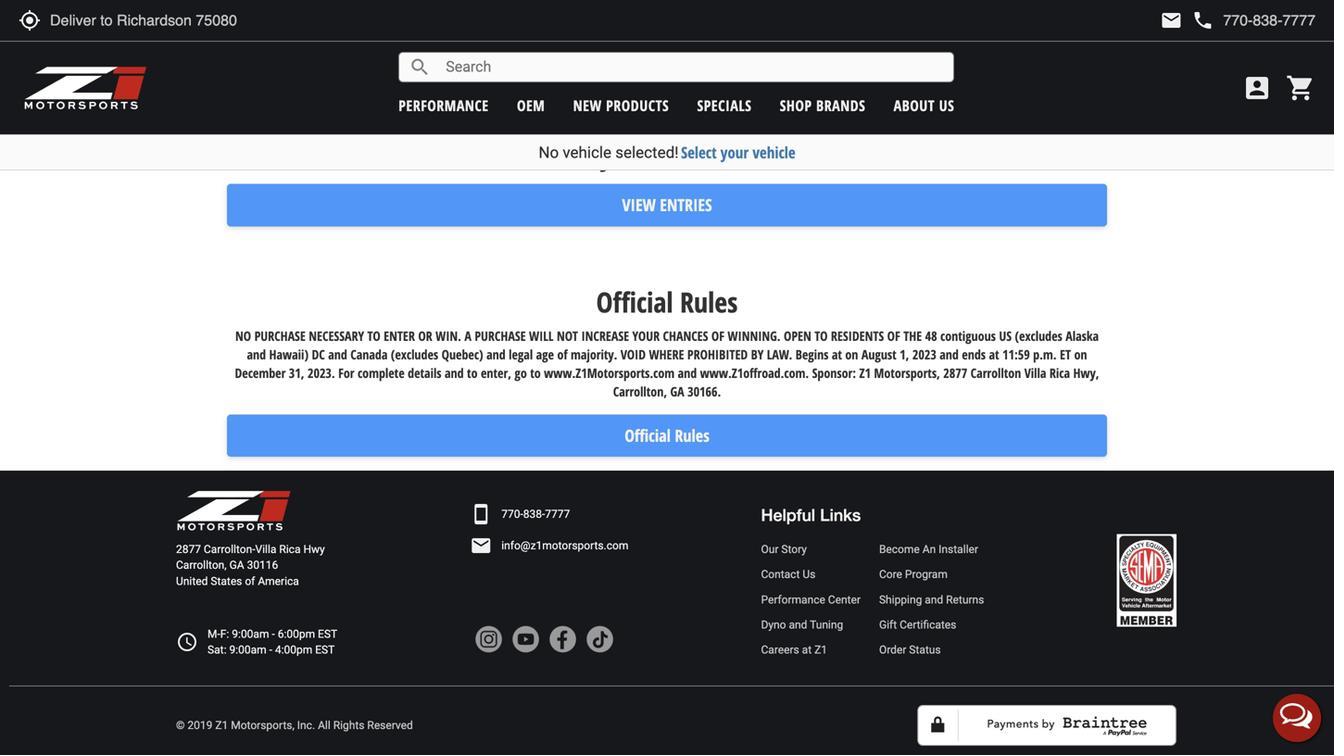 Task type: vqa. For each thing, say whether or not it's contained in the screenshot.
Carrollton,
yes



Task type: describe. For each thing, give the bounding box(es) containing it.
alaska
[[1066, 327, 1099, 344]]

contact
[[761, 568, 800, 581]]

30166.
[[688, 382, 721, 400]]

2019
[[188, 719, 212, 732]]

et
[[1060, 345, 1071, 363]]

hawaii)
[[269, 345, 309, 363]]

helpful links
[[761, 505, 861, 525]]

mail link
[[1160, 9, 1182, 31]]

about
[[894, 95, 935, 115]]

shipping and returns link
[[879, 592, 984, 608]]

for
[[338, 364, 354, 382]]

2 to from the left
[[530, 364, 541, 382]]

carrollton, inside official rules no purchase necessary to enter or win. a purchase will not increase your chances of winning. open to residents of the 48 contiguous us (excludes alaska and hawaii) dc and canada (excludes quebec) and legal age of majority. void where prohibited by law. begins at on august 1, 2023 and ends at 11:59 p.m. et on december 31, 2023. for complete details and to enter, go to www.z1motorsports.com and www.z1offroad.com. sponsor: z1 motorsports, 2877 carrollton villa rica hwy, carrollton, ga 30166.
[[613, 382, 667, 400]]

carrollton, inside the 2877 carrollton-villa rica hwy carrollton, ga 30116 united states of america
[[176, 559, 227, 572]]

11:59
[[1002, 345, 1030, 363]]

mail phone
[[1160, 9, 1214, 31]]

smartphone
[[470, 503, 492, 525]]

order status
[[879, 643, 941, 656]]

reserved
[[367, 719, 413, 732]]

email
[[470, 535, 492, 557]]

center
[[828, 593, 861, 606]]

prohibited
[[687, 345, 748, 363]]

and up enter,
[[486, 345, 506, 363]]

necessary
[[309, 327, 364, 344]]

dyno and tuning
[[761, 618, 843, 631]]

rica inside the 2877 carrollton-villa rica hwy carrollton, ga 30116 united states of america
[[279, 543, 301, 556]]

© 2019 z1 motorsports, inc. all rights reserved
[[176, 719, 413, 732]]

0 vertical spatial est
[[318, 628, 337, 641]]

1 horizontal spatial your
[[721, 142, 749, 163]]

contact us link
[[761, 567, 861, 583]]

brands
[[816, 95, 866, 115]]

0 horizontal spatial at
[[802, 643, 812, 656]]

view your entries here.
[[539, 136, 795, 174]]

quebec)
[[442, 345, 483, 363]]

and right dyno
[[789, 618, 807, 631]]

account_box
[[1242, 73, 1272, 103]]

select your vehicle link
[[681, 142, 795, 163]]

states
[[211, 575, 242, 588]]

certificates
[[900, 618, 956, 631]]

2 of from the left
[[887, 327, 900, 344]]

2 horizontal spatial at
[[989, 345, 999, 363]]

by
[[751, 345, 764, 363]]

helpful
[[761, 505, 815, 525]]

phone link
[[1192, 9, 1316, 31]]

z1 company logo image
[[176, 489, 292, 532]]

f:
[[220, 628, 229, 641]]

age
[[536, 345, 554, 363]]

0 horizontal spatial (excludes
[[391, 345, 438, 363]]

carrollton-
[[204, 543, 255, 556]]

complete
[[358, 364, 405, 382]]

z1 for © 2019 z1 motorsports, inc. all rights reserved
[[215, 719, 228, 732]]

shopping_cart link
[[1281, 73, 1316, 103]]

majority.
[[571, 345, 617, 363]]

performance center link
[[761, 592, 861, 608]]

tiktok link image
[[586, 626, 614, 653]]

z1 inside official rules no purchase necessary to enter or win. a purchase will not increase your chances of winning. open to residents of the 48 contiguous us (excludes alaska and hawaii) dc and canada (excludes quebec) and legal age of majority. void where prohibited by law. begins at on august 1, 2023 and ends at 11:59 p.m. et on december 31, 2023. for complete details and to enter, go to www.z1motorsports.com and www.z1offroad.com. sponsor: z1 motorsports, 2877 carrollton villa rica hwy, carrollton, ga 30166.
[[859, 364, 871, 382]]

here.
[[738, 136, 795, 174]]

december
[[235, 364, 286, 382]]

and down quebec) on the top of the page
[[445, 364, 464, 382]]

become an installer link
[[879, 542, 984, 557]]

a
[[465, 327, 471, 344]]

dc
[[312, 345, 325, 363]]

0 vertical spatial -
[[272, 628, 275, 641]]

search
[[409, 56, 431, 78]]

void
[[621, 345, 646, 363]]

view entries link
[[227, 184, 1107, 226]]

rules for official rules
[[675, 424, 709, 447]]

law.
[[767, 345, 792, 363]]

united
[[176, 575, 208, 588]]

our story
[[761, 543, 807, 556]]

details
[[408, 364, 442, 382]]

rules for official rules no purchase necessary to enter or win. a purchase will not increase your chances of winning. open to residents of the 48 contiguous us (excludes alaska and hawaii) dc and canada (excludes quebec) and legal age of majority. void where prohibited by law. begins at on august 1, 2023 and ends at 11:59 p.m. et on december 31, 2023. for complete details and to enter, go to www.z1motorsports.com and www.z1offroad.com. sponsor: z1 motorsports, 2877 carrollton villa rica hwy, carrollton, ga 30166.
[[680, 283, 738, 321]]

6:00pm
[[278, 628, 315, 641]]

of inside official rules no purchase necessary to enter or win. a purchase will not increase your chances of winning. open to residents of the 48 contiguous us (excludes alaska and hawaii) dc and canada (excludes quebec) and legal age of majority. void where prohibited by law. begins at on august 1, 2023 and ends at 11:59 p.m. et on december 31, 2023. for complete details and to enter, go to www.z1motorsports.com and www.z1offroad.com. sponsor: z1 motorsports, 2877 carrollton villa rica hwy, carrollton, ga 30166.
[[557, 345, 568, 363]]

2023
[[912, 345, 936, 363]]

official rules link
[[227, 414, 1107, 457]]

winning.
[[728, 327, 781, 344]]

ends
[[962, 345, 986, 363]]

inc.
[[297, 719, 315, 732]]

links
[[820, 505, 861, 525]]

villa inside official rules no purchase necessary to enter or win. a purchase will not increase your chances of winning. open to residents of the 48 contiguous us (excludes alaska and hawaii) dc and canada (excludes quebec) and legal age of majority. void where prohibited by law. begins at on august 1, 2023 and ends at 11:59 p.m. et on december 31, 2023. for complete details and to enter, go to www.z1motorsports.com and www.z1offroad.com. sponsor: z1 motorsports, 2877 carrollton villa rica hwy, carrollton, ga 30166.
[[1024, 364, 1046, 382]]

shop brands
[[780, 95, 866, 115]]

selected!
[[615, 143, 679, 162]]

1,
[[900, 345, 909, 363]]

4:00pm
[[275, 643, 312, 656]]

2 on from the left
[[1074, 345, 1087, 363]]

become
[[879, 543, 920, 556]]

and left ends
[[940, 345, 959, 363]]

www.z1offroad.com.
[[700, 364, 809, 382]]

sema member logo image
[[1117, 534, 1177, 627]]

official rules no purchase necessary to enter or win. a purchase will not increase your chances of winning. open to residents of the 48 contiguous us (excludes alaska and hawaii) dc and canada (excludes quebec) and legal age of majority. void where prohibited by law. begins at on august 1, 2023 and ends at 11:59 p.m. et on december 31, 2023. for complete details and to enter, go to www.z1motorsports.com and www.z1offroad.com. sponsor: z1 motorsports, 2877 carrollton villa rica hwy, carrollton, ga 30166.
[[235, 283, 1099, 400]]

residents
[[831, 327, 884, 344]]

838-
[[523, 508, 545, 521]]

legal
[[509, 345, 533, 363]]

1 purchase from the left
[[254, 327, 306, 344]]

installer
[[939, 543, 978, 556]]

view
[[622, 194, 656, 216]]

facebook link image
[[549, 626, 576, 653]]

1 horizontal spatial (excludes
[[1015, 327, 1062, 344]]

no
[[539, 143, 559, 162]]

our story link
[[761, 542, 861, 557]]

2877 inside official rules no purchase necessary to enter or win. a purchase will not increase your chances of winning. open to residents of the 48 contiguous us (excludes alaska and hawaii) dc and canada (excludes quebec) and legal age of majority. void where prohibited by law. begins at on august 1, 2023 and ends at 11:59 p.m. et on december 31, 2023. for complete details and to enter, go to www.z1motorsports.com and www.z1offroad.com. sponsor: z1 motorsports, 2877 carrollton villa rica hwy, carrollton, ga 30166.
[[943, 364, 967, 382]]

gift
[[879, 618, 897, 631]]

shop
[[780, 95, 812, 115]]

careers
[[761, 643, 799, 656]]

sat:
[[208, 643, 226, 656]]

z1 for careers at z1
[[814, 643, 827, 656]]

and up december
[[247, 345, 266, 363]]

open
[[784, 327, 811, 344]]

us
[[999, 327, 1012, 344]]



Task type: locate. For each thing, give the bounding box(es) containing it.
official down "www.z1motorsports.com"
[[625, 424, 671, 447]]

villa inside the 2877 carrollton-villa rica hwy carrollton, ga 30116 united states of america
[[255, 543, 276, 556]]

motorsports,
[[874, 364, 940, 382], [231, 719, 294, 732]]

1 vertical spatial motorsports,
[[231, 719, 294, 732]]

gift certificates link
[[879, 617, 984, 633]]

0 vertical spatial motorsports,
[[874, 364, 940, 382]]

0 horizontal spatial carrollton,
[[176, 559, 227, 572]]

increase
[[581, 327, 629, 344]]

view entries button
[[227, 184, 1107, 226]]

30116
[[247, 559, 278, 572]]

performance
[[761, 593, 825, 606]]

info@z1motorsports.com link
[[501, 538, 628, 554]]

purchase up hawaii)
[[254, 327, 306, 344]]

0 horizontal spatial to
[[367, 327, 380, 344]]

us for about us
[[939, 95, 954, 115]]

est
[[318, 628, 337, 641], [315, 643, 335, 656]]

at down the dyno and tuning link
[[802, 643, 812, 656]]

carrollton, up "united"
[[176, 559, 227, 572]]

us down our story link
[[803, 568, 816, 581]]

0 horizontal spatial on
[[845, 345, 858, 363]]

and up 30166.
[[678, 364, 697, 382]]

about us
[[894, 95, 954, 115]]

my_location
[[19, 9, 41, 31]]

hwy,
[[1073, 364, 1099, 382]]

1 vertical spatial 2877
[[176, 543, 201, 556]]

us for contact us
[[803, 568, 816, 581]]

- left '6:00pm'
[[272, 628, 275, 641]]

careers at z1 link
[[761, 642, 861, 658]]

0 vertical spatial of
[[557, 345, 568, 363]]

shop brands link
[[780, 95, 866, 115]]

vehicle inside no vehicle selected! select your vehicle
[[563, 143, 611, 162]]

performance
[[399, 95, 489, 115]]

contiguous
[[940, 327, 996, 344]]

become an installer
[[879, 543, 978, 556]]

specials link
[[697, 95, 752, 115]]

z1 down tuning
[[814, 643, 827, 656]]

1 vertical spatial carrollton,
[[176, 559, 227, 572]]

0 horizontal spatial 2877
[[176, 543, 201, 556]]

phone
[[1192, 9, 1214, 31]]

official up your
[[596, 283, 673, 321]]

rica inside official rules no purchase necessary to enter or win. a purchase will not increase your chances of winning. open to residents of the 48 contiguous us (excludes alaska and hawaii) dc and canada (excludes quebec) and legal age of majority. void where prohibited by law. begins at on august 1, 2023 and ends at 11:59 p.m. et on december 31, 2023. for complete details and to enter, go to www.z1motorsports.com and www.z1offroad.com. sponsor: z1 motorsports, 2877 carrollton villa rica hwy, carrollton, ga 30166.
[[1050, 364, 1070, 382]]

your right select
[[721, 142, 749, 163]]

1 horizontal spatial ga
[[670, 382, 684, 400]]

9:00am right "sat:"
[[229, 643, 266, 656]]

or
[[418, 327, 432, 344]]

ga left 30166.
[[670, 382, 684, 400]]

z1 down august
[[859, 364, 871, 382]]

2877 up "united"
[[176, 543, 201, 556]]

0 horizontal spatial rica
[[279, 543, 301, 556]]

0 horizontal spatial of
[[245, 575, 255, 588]]

0 vertical spatial rica
[[1050, 364, 1070, 382]]

mail
[[1160, 9, 1182, 31]]

0 vertical spatial carrollton,
[[613, 382, 667, 400]]

on down residents
[[845, 345, 858, 363]]

official for official rules
[[625, 424, 671, 447]]

of down 30116
[[245, 575, 255, 588]]

2877
[[943, 364, 967, 382], [176, 543, 201, 556]]

2877 down ends
[[943, 364, 967, 382]]

1 horizontal spatial villa
[[1024, 364, 1046, 382]]

0 horizontal spatial motorsports,
[[231, 719, 294, 732]]

2 vertical spatial z1
[[215, 719, 228, 732]]

ga inside the 2877 carrollton-villa rica hwy carrollton, ga 30116 united states of america
[[229, 559, 244, 572]]

2877 carrollton-villa rica hwy carrollton, ga 30116 united states of america
[[176, 543, 325, 588]]

to
[[367, 327, 380, 344], [815, 327, 828, 344]]

1 vertical spatial -
[[269, 643, 272, 656]]

1 vertical spatial us
[[803, 568, 816, 581]]

carrollton
[[971, 364, 1021, 382]]

1 horizontal spatial z1
[[814, 643, 827, 656]]

0 vertical spatial villa
[[1024, 364, 1046, 382]]

america
[[258, 575, 299, 588]]

0 vertical spatial ga
[[670, 382, 684, 400]]

1 horizontal spatial to
[[815, 327, 828, 344]]

rica down the et
[[1050, 364, 1070, 382]]

1 horizontal spatial purchase
[[475, 327, 526, 344]]

info@z1motorsports.com
[[501, 539, 628, 552]]

0 horizontal spatial of
[[711, 327, 724, 344]]

z1 right 2019 on the bottom of page
[[215, 719, 228, 732]]

ga inside official rules no purchase necessary to enter or win. a purchase will not increase your chances of winning. open to residents of the 48 contiguous us (excludes alaska and hawaii) dc and canada (excludes quebec) and legal age of majority. void where prohibited by law. begins at on august 1, 2023 and ends at 11:59 p.m. et on december 31, 2023. for complete details and to enter, go to www.z1motorsports.com and www.z1offroad.com. sponsor: z1 motorsports, 2877 carrollton villa rica hwy, carrollton, ga 30166.
[[670, 382, 684, 400]]

0 horizontal spatial ga
[[229, 559, 244, 572]]

0 vertical spatial z1
[[859, 364, 871, 382]]

carrollton, down "www.z1motorsports.com"
[[613, 382, 667, 400]]

go
[[515, 364, 527, 382]]

win.
[[436, 327, 461, 344]]

1 vertical spatial est
[[315, 643, 335, 656]]

to up begins at the top right of the page
[[815, 327, 828, 344]]

1 horizontal spatial carrollton,
[[613, 382, 667, 400]]

z1 motorsports logo image
[[23, 65, 148, 111]]

purchase
[[254, 327, 306, 344], [475, 327, 526, 344]]

select
[[681, 142, 717, 163]]

1 horizontal spatial 2877
[[943, 364, 967, 382]]

rules down 30166.
[[675, 424, 709, 447]]

motorsports, left the inc. at the left of page
[[231, 719, 294, 732]]

rules inside button
[[675, 424, 709, 447]]

770-
[[501, 508, 523, 521]]

rules up chances
[[680, 283, 738, 321]]

- left 4:00pm
[[269, 643, 272, 656]]

0 vertical spatial 9:00am
[[232, 628, 269, 641]]

purchase up legal
[[475, 327, 526, 344]]

2 horizontal spatial z1
[[859, 364, 871, 382]]

new
[[573, 95, 602, 115]]

and down necessary
[[328, 345, 347, 363]]

of right age
[[557, 345, 568, 363]]

vehicle
[[753, 142, 795, 163], [563, 143, 611, 162]]

48
[[925, 327, 937, 344]]

motorsports, down 1,
[[874, 364, 940, 382]]

vehicle down "shop"
[[753, 142, 795, 163]]

at
[[832, 345, 842, 363], [989, 345, 999, 363], [802, 643, 812, 656]]

1 vertical spatial official
[[625, 424, 671, 447]]

sponsor:
[[812, 364, 856, 382]]

est right 4:00pm
[[315, 643, 335, 656]]

2 to from the left
[[815, 327, 828, 344]]

1 horizontal spatial of
[[887, 327, 900, 344]]

status
[[909, 643, 941, 656]]

1 horizontal spatial at
[[832, 345, 842, 363]]

core program link
[[879, 567, 984, 583]]

official for official rules no purchase necessary to enter or win. a purchase will not increase your chances of winning. open to residents of the 48 contiguous us (excludes alaska and hawaii) dc and canada (excludes quebec) and legal age of majority. void where prohibited by law. begins at on august 1, 2023 and ends at 11:59 p.m. et on december 31, 2023. for complete details and to enter, go to www.z1motorsports.com and www.z1offroad.com. sponsor: z1 motorsports, 2877 carrollton villa rica hwy, carrollton, ga 30166.
[[596, 283, 673, 321]]

1 vertical spatial rica
[[279, 543, 301, 556]]

1 horizontal spatial to
[[530, 364, 541, 382]]

of
[[557, 345, 568, 363], [245, 575, 255, 588]]

7777
[[545, 508, 570, 521]]

est right '6:00pm'
[[318, 628, 337, 641]]

2877 inside the 2877 carrollton-villa rica hwy carrollton, ga 30116 united states of america
[[176, 543, 201, 556]]

9:00am
[[232, 628, 269, 641], [229, 643, 266, 656]]

0 horizontal spatial vehicle
[[563, 143, 611, 162]]

your down new products
[[600, 136, 649, 174]]

where
[[649, 345, 684, 363]]

of left the the
[[887, 327, 900, 344]]

about us link
[[894, 95, 954, 115]]

1 vertical spatial of
[[245, 575, 255, 588]]

of
[[711, 327, 724, 344], [887, 327, 900, 344]]

us right about
[[939, 95, 954, 115]]

0 vertical spatial 2877
[[943, 364, 967, 382]]

1 vertical spatial villa
[[255, 543, 276, 556]]

entries
[[656, 136, 731, 174]]

0 vertical spatial rules
[[680, 283, 738, 321]]

august
[[861, 345, 897, 363]]

(excludes up details
[[391, 345, 438, 363]]

shipping and returns
[[879, 593, 984, 606]]

0 horizontal spatial to
[[467, 364, 478, 382]]

www.z1motorsports.com
[[544, 364, 675, 382]]

your
[[600, 136, 649, 174], [721, 142, 749, 163]]

p.m.
[[1033, 345, 1057, 363]]

1 horizontal spatial us
[[939, 95, 954, 115]]

returns
[[946, 593, 984, 606]]

1 horizontal spatial rica
[[1050, 364, 1070, 382]]

the
[[903, 327, 922, 344]]

0 horizontal spatial your
[[600, 136, 649, 174]]

m-
[[208, 628, 220, 641]]

villa down p.m.
[[1024, 364, 1046, 382]]

and down core program link
[[925, 593, 943, 606]]

begins
[[796, 345, 829, 363]]

1 on from the left
[[845, 345, 858, 363]]

Search search field
[[431, 53, 954, 81]]

youtube link image
[[512, 626, 539, 653]]

1 of from the left
[[711, 327, 724, 344]]

oem link
[[517, 95, 545, 115]]

shipping
[[879, 593, 922, 606]]

of up prohibited
[[711, 327, 724, 344]]

official inside official rules no purchase necessary to enter or win. a purchase will not increase your chances of winning. open to residents of the 48 contiguous us (excludes alaska and hawaii) dc and canada (excludes quebec) and legal age of majority. void where prohibited by law. begins at on august 1, 2023 and ends at 11:59 p.m. et on december 31, 2023. for complete details and to enter, go to www.z1motorsports.com and www.z1offroad.com. sponsor: z1 motorsports, 2877 carrollton villa rica hwy, carrollton, ga 30166.
[[596, 283, 673, 321]]

z1
[[859, 364, 871, 382], [814, 643, 827, 656], [215, 719, 228, 732]]

1 horizontal spatial vehicle
[[753, 142, 795, 163]]

1 horizontal spatial of
[[557, 345, 568, 363]]

0 horizontal spatial villa
[[255, 543, 276, 556]]

1 to from the left
[[467, 364, 478, 382]]

1 to from the left
[[367, 327, 380, 344]]

0 vertical spatial (excludes
[[1015, 327, 1062, 344]]

1 horizontal spatial on
[[1074, 345, 1087, 363]]

ga down carrollton-
[[229, 559, 244, 572]]

0 horizontal spatial z1
[[215, 719, 228, 732]]

1 horizontal spatial motorsports,
[[874, 364, 940, 382]]

to right go
[[530, 364, 541, 382]]

an
[[922, 543, 936, 556]]

of inside the 2877 carrollton-villa rica hwy carrollton, ga 30116 united states of america
[[245, 575, 255, 588]]

9:00am right f:
[[232, 628, 269, 641]]

core program
[[879, 568, 948, 581]]

at up carrollton
[[989, 345, 999, 363]]

motorsports, inside official rules no purchase necessary to enter or win. a purchase will not increase your chances of winning. open to residents of the 48 contiguous us (excludes alaska and hawaii) dc and canada (excludes quebec) and legal age of majority. void where prohibited by law. begins at on august 1, 2023 and ends at 11:59 p.m. et on december 31, 2023. for complete details and to enter, go to www.z1motorsports.com and www.z1offroad.com. sponsor: z1 motorsports, 2877 carrollton villa rica hwy, carrollton, ga 30166.
[[874, 364, 940, 382]]

1 vertical spatial ga
[[229, 559, 244, 572]]

us
[[939, 95, 954, 115], [803, 568, 816, 581]]

ga
[[670, 382, 684, 400], [229, 559, 244, 572]]

at up "sponsor:"
[[832, 345, 842, 363]]

rights
[[333, 719, 365, 732]]

official inside button
[[625, 424, 671, 447]]

villa up 30116
[[255, 543, 276, 556]]

instagram link image
[[475, 626, 502, 653]]

(excludes up p.m.
[[1015, 327, 1062, 344]]

rules inside official rules no purchase necessary to enter or win. a purchase will not increase your chances of winning. open to residents of the 48 contiguous us (excludes alaska and hawaii) dc and canada (excludes quebec) and legal age of majority. void where prohibited by law. begins at on august 1, 2023 and ends at 11:59 p.m. et on december 31, 2023. for complete details and to enter, go to www.z1motorsports.com and www.z1offroad.com. sponsor: z1 motorsports, 2877 carrollton villa rica hwy, carrollton, ga 30166.
[[680, 283, 738, 321]]

1 vertical spatial (excludes
[[391, 345, 438, 363]]

products
[[606, 95, 669, 115]]

2 purchase from the left
[[475, 327, 526, 344]]

chances
[[663, 327, 708, 344]]

email info@z1motorsports.com
[[470, 535, 628, 557]]

to up the canada
[[367, 327, 380, 344]]

0 horizontal spatial us
[[803, 568, 816, 581]]

rica left hwy in the bottom left of the page
[[279, 543, 301, 556]]

vehicle right no
[[563, 143, 611, 162]]

contact us
[[761, 568, 816, 581]]

31,
[[289, 364, 304, 382]]

tuning
[[810, 618, 843, 631]]

0 vertical spatial official
[[596, 283, 673, 321]]

rules
[[680, 283, 738, 321], [675, 424, 709, 447]]

on right the et
[[1074, 345, 1087, 363]]

gift certificates
[[879, 618, 956, 631]]

1 vertical spatial 9:00am
[[229, 643, 266, 656]]

0 vertical spatial us
[[939, 95, 954, 115]]

order
[[879, 643, 906, 656]]

1 vertical spatial z1
[[814, 643, 827, 656]]

to down quebec) on the top of the page
[[467, 364, 478, 382]]

1 vertical spatial rules
[[675, 424, 709, 447]]

0 horizontal spatial purchase
[[254, 327, 306, 344]]

story
[[781, 543, 807, 556]]

enter,
[[481, 364, 511, 382]]



